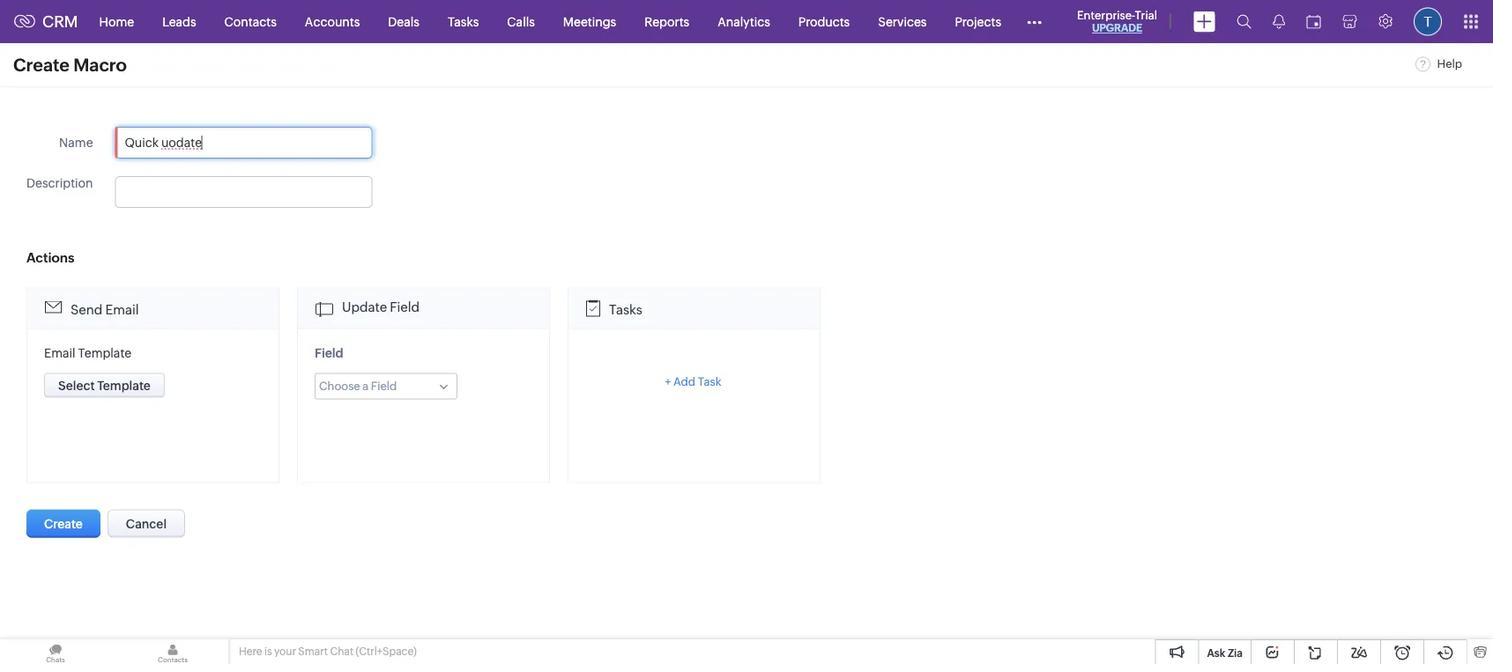 Task type: locate. For each thing, give the bounding box(es) containing it.
2 vertical spatial field
[[371, 380, 397, 393]]

is
[[264, 646, 272, 658]]

1 horizontal spatial email
[[105, 302, 139, 317]]

email left template
[[44, 346, 75, 360]]

calls link
[[493, 0, 549, 43]]

+
[[665, 375, 671, 388]]

here
[[239, 646, 262, 658]]

help
[[1435, 57, 1463, 71]]

products link
[[785, 0, 864, 43]]

None button
[[44, 373, 165, 398]]

email
[[105, 302, 139, 317], [44, 346, 75, 360]]

leads link
[[148, 0, 210, 43]]

(ctrl+space)
[[356, 646, 417, 658]]

home
[[99, 15, 134, 29]]

1 vertical spatial create
[[44, 517, 83, 531]]

0 vertical spatial create
[[13, 55, 70, 75]]

choose
[[319, 380, 360, 393]]

field
[[390, 299, 420, 315], [315, 346, 344, 360], [371, 380, 397, 393]]

create left cancel button at the left of page
[[44, 517, 83, 531]]

create inside button
[[44, 517, 83, 531]]

choose a field
[[319, 380, 397, 393]]

services
[[878, 15, 927, 29]]

0 vertical spatial email
[[105, 302, 139, 317]]

signals image
[[1273, 14, 1286, 29]]

enterprise-trial upgrade
[[1077, 8, 1158, 34]]

contacts image
[[117, 640, 228, 665]]

zia
[[1228, 648, 1243, 660]]

email right the send
[[105, 302, 139, 317]]

projects
[[955, 15, 1002, 29]]

reports
[[645, 15, 690, 29]]

trial
[[1135, 8, 1158, 22]]

tasks
[[448, 15, 479, 29], [609, 302, 643, 317]]

search element
[[1227, 0, 1263, 43]]

deals
[[388, 15, 420, 29]]

chat
[[330, 646, 354, 658]]

your
[[274, 646, 296, 658]]

create for create
[[44, 517, 83, 531]]

create
[[13, 55, 70, 75], [44, 517, 83, 531]]

field right 'update'
[[390, 299, 420, 315]]

field right a at the bottom left of the page
[[371, 380, 397, 393]]

+ add task
[[665, 375, 722, 388]]

0 horizontal spatial email
[[44, 346, 75, 360]]

create macro
[[13, 55, 127, 75]]

actions
[[26, 250, 74, 266]]

create down crm "link"
[[13, 55, 70, 75]]

None text field
[[115, 176, 373, 208]]

1 horizontal spatial tasks
[[609, 302, 643, 317]]

None text field
[[115, 127, 373, 159]]

here is your smart chat (ctrl+space)
[[239, 646, 417, 658]]

projects link
[[941, 0, 1016, 43]]

1 vertical spatial field
[[315, 346, 344, 360]]

update field
[[342, 299, 420, 315]]

field up choose
[[315, 346, 344, 360]]

calendar image
[[1307, 15, 1322, 29]]

0 vertical spatial tasks
[[448, 15, 479, 29]]

create menu image
[[1194, 11, 1216, 32]]

update
[[342, 299, 387, 315]]



Task type: vqa. For each thing, say whether or not it's contained in the screenshot.
Tile to the left
no



Task type: describe. For each thing, give the bounding box(es) containing it.
deals link
[[374, 0, 434, 43]]

cancel button
[[107, 510, 185, 538]]

leads
[[162, 15, 196, 29]]

name
[[59, 136, 93, 150]]

help link
[[1416, 57, 1463, 71]]

accounts link
[[291, 0, 374, 43]]

reports link
[[631, 0, 704, 43]]

ask
[[1208, 648, 1226, 660]]

create button
[[26, 510, 100, 538]]

a
[[363, 380, 369, 393]]

search image
[[1237, 14, 1252, 29]]

analytics
[[718, 15, 770, 29]]

home link
[[85, 0, 148, 43]]

cancel
[[126, 517, 167, 531]]

add
[[674, 375, 696, 388]]

template
[[78, 346, 132, 360]]

crm link
[[14, 13, 78, 31]]

send
[[71, 302, 103, 317]]

smart
[[298, 646, 328, 658]]

create menu element
[[1183, 0, 1227, 43]]

0 vertical spatial field
[[390, 299, 420, 315]]

send email
[[71, 302, 139, 317]]

profile element
[[1404, 0, 1453, 43]]

analytics link
[[704, 0, 785, 43]]

description
[[26, 176, 93, 190]]

contacts
[[224, 15, 277, 29]]

0 horizontal spatial tasks
[[448, 15, 479, 29]]

services link
[[864, 0, 941, 43]]

profile image
[[1414, 7, 1443, 36]]

create for create macro
[[13, 55, 70, 75]]

meetings
[[563, 15, 617, 29]]

products
[[799, 15, 850, 29]]

macro
[[73, 55, 127, 75]]

calls
[[507, 15, 535, 29]]

meetings link
[[549, 0, 631, 43]]

email template
[[44, 346, 132, 360]]

upgrade
[[1092, 22, 1143, 34]]

contacts link
[[210, 0, 291, 43]]

accounts
[[305, 15, 360, 29]]

1 vertical spatial tasks
[[609, 302, 643, 317]]

signals element
[[1263, 0, 1296, 43]]

1 vertical spatial email
[[44, 346, 75, 360]]

chats image
[[0, 640, 111, 665]]

enterprise-
[[1077, 8, 1135, 22]]

ask zia
[[1208, 648, 1243, 660]]

task
[[698, 375, 722, 388]]

crm
[[42, 13, 78, 31]]

Other Modules field
[[1016, 7, 1054, 36]]

tasks link
[[434, 0, 493, 43]]



